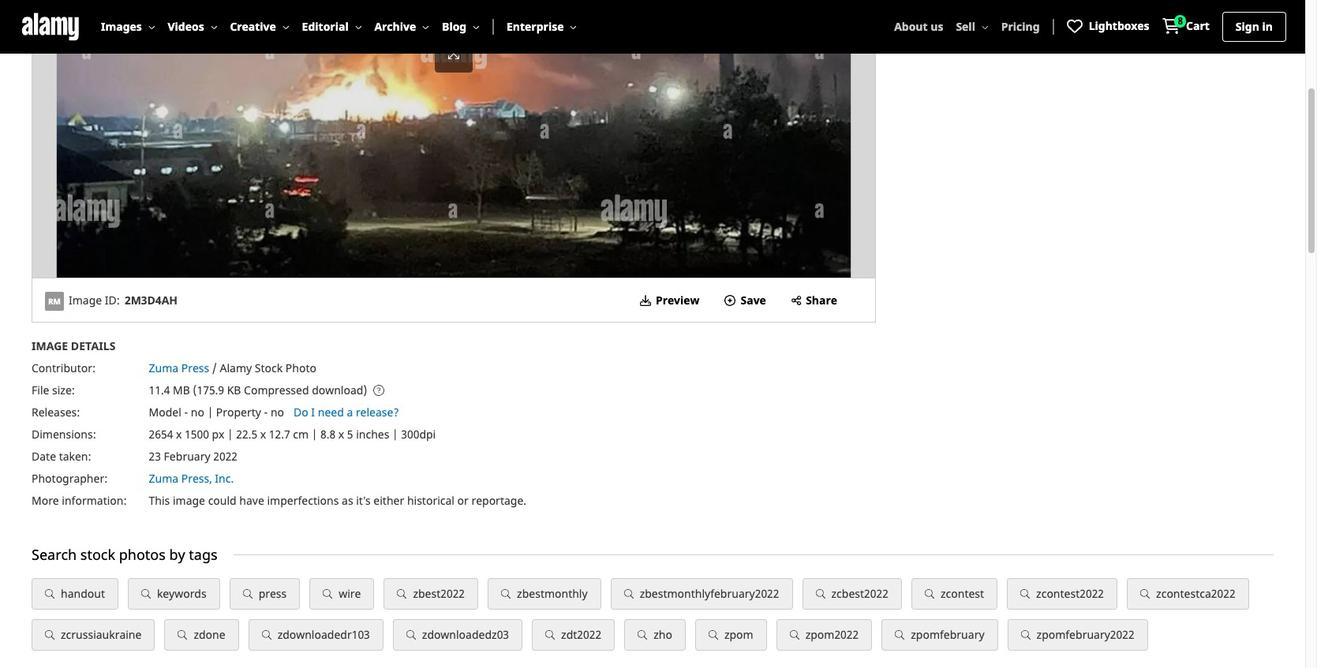 Task type: vqa. For each thing, say whether or not it's contained in the screenshot.
taken
yes



Task type: locate. For each thing, give the bounding box(es) containing it.
either
[[374, 494, 405, 509]]

chevron down image
[[283, 23, 290, 30], [355, 23, 362, 30], [423, 23, 430, 30], [473, 23, 480, 30]]

x right 2654
[[176, 427, 182, 442]]

photos
[[119, 546, 166, 565]]

3 chevron down image from the left
[[423, 23, 430, 30]]

zcontest
[[941, 587, 985, 602]]

do i need a release? link
[[294, 405, 399, 420]]

chevron down image for creative
[[283, 23, 290, 30]]

magnifying glass image down press link
[[262, 631, 271, 641]]

zpom
[[725, 628, 754, 643]]

chevron down image right sell
[[982, 23, 989, 30]]

magnifying glass image left zcbest2022
[[816, 590, 826, 600]]

no down compressed
[[271, 405, 284, 420]]

keywords
[[157, 587, 207, 602]]

zdownloadedz03
[[422, 628, 509, 643]]

2 horizontal spatial x
[[339, 427, 344, 442]]

magnifying glass image inside zdownloadedr103 link
[[262, 631, 271, 641]]

magnifying glass image inside zbest2022 link
[[398, 590, 407, 600]]

2 no from the left
[[271, 405, 284, 420]]

chevron down image right creative
[[283, 23, 290, 30]]

size
[[52, 383, 72, 398]]

stock
[[255, 361, 283, 376]]

zdownloadedz03 link
[[393, 620, 523, 652]]

magnifying glass image inside press link
[[243, 590, 252, 600]]

preview
[[656, 293, 700, 308]]

zdownloadedr103
[[278, 628, 370, 643]]

zdt2022 link
[[532, 620, 615, 652]]

dimensions
[[32, 427, 93, 442]]

magnifying glass image left zpom
[[709, 631, 719, 641]]

4 chevron down image from the left
[[982, 23, 989, 30]]

zdone
[[194, 628, 226, 643]]

editorial link
[[302, 0, 362, 54]]

or
[[458, 494, 469, 509]]

chevron down image right videos
[[211, 23, 217, 30]]

| right the 'inches'
[[393, 427, 398, 442]]

magnifying glass image left keywords
[[141, 590, 151, 600]]

about us
[[895, 19, 944, 34]]

magnifying glass image left zcontest
[[925, 590, 935, 600]]

magnifying glass image inside zcrussiaukraine link
[[45, 631, 54, 641]]

i
[[311, 405, 315, 420]]

magnifying glass image inside the zpom link
[[709, 631, 719, 641]]

1 x from the left
[[176, 427, 182, 442]]

releases
[[32, 405, 77, 420]]

zpom link
[[696, 620, 767, 652]]

february 24, 2022, kyiv, ukraine: explosion in the capital city of kyiv early thursday. russia is bombing the borders of ukraine with poland act same time. (credit image: © ukrainian president's office via zuma press) stock photo image
[[32, 0, 876, 278]]

magnifying glass image left handout
[[45, 590, 54, 600]]

4 chevron down image from the left
[[473, 23, 480, 30]]

magnifying glass image inside zbestmonthly link
[[502, 590, 511, 600]]

image
[[69, 293, 102, 308], [32, 339, 68, 354]]

22.5
[[236, 427, 258, 442]]

do
[[294, 405, 309, 420]]

- right model
[[184, 405, 188, 420]]

magnifying glass image
[[45, 590, 54, 600], [141, 590, 151, 600], [323, 590, 333, 600], [398, 590, 407, 600], [624, 590, 634, 600], [262, 631, 271, 641], [407, 631, 416, 641], [546, 631, 555, 641], [709, 631, 719, 641], [790, 631, 800, 641], [896, 631, 905, 641]]

px
[[212, 427, 225, 442]]

images link
[[101, 0, 155, 54]]

sign
[[1237, 19, 1260, 34]]

magnifying glass image left zcontestca2022
[[1141, 590, 1151, 600]]

magnifying glass image inside zdownloadedz03 link
[[407, 631, 416, 641]]

chevron down image inside the 'creative' link
[[283, 23, 290, 30]]

magnifying glass image down handout 'link'
[[45, 631, 54, 641]]

wire
[[339, 587, 361, 602]]

1 vertical spatial image
[[32, 339, 68, 354]]

3 x from the left
[[339, 427, 344, 442]]

zpomfebruary link
[[882, 620, 999, 652]]

magnifying glass image left zpom2022
[[790, 631, 800, 641]]

releases :
[[32, 405, 80, 420]]

2 chevron down image from the left
[[355, 23, 362, 30]]

magnifying glass image for zcontestca2022
[[1141, 590, 1151, 600]]

2 x from the left
[[260, 427, 266, 442]]

magnifying glass image inside the wire link
[[323, 590, 333, 600]]

enterprise link
[[507, 0, 577, 54]]

photo
[[286, 361, 317, 376]]

| left "8.8" on the left bottom
[[312, 427, 318, 442]]

magnifying glass image inside zpomfebruary2022 link
[[1021, 631, 1031, 641]]

2 zuma from the top
[[149, 472, 179, 487]]

zuma up 11.4
[[149, 361, 179, 376]]

image details
[[32, 339, 116, 354]]

taken
[[59, 449, 88, 464]]

zuma
[[149, 361, 179, 376], [149, 472, 179, 487]]

magnifying glass image inside zdt2022 link
[[546, 631, 555, 641]]

image left id
[[69, 293, 102, 308]]

8
[[1179, 14, 1184, 27]]

x left the 5
[[339, 427, 344, 442]]

press
[[259, 587, 287, 602]]

1 - from the left
[[184, 405, 188, 420]]

magnifying glass image left zpomfebruary
[[896, 631, 905, 641]]

magnifying glass image down zbest2022 link
[[407, 631, 416, 641]]

1 horizontal spatial no
[[271, 405, 284, 420]]

2654 x 1500 px | 22.5 x 12.7 cm | 8.8 x 5 inches | 300dpi
[[149, 427, 436, 442]]

image up contributor
[[32, 339, 68, 354]]

magnifying glass image left zbestmonthly
[[502, 590, 511, 600]]

magnifying glass image inside zcontest link
[[925, 590, 935, 600]]

0 horizontal spatial -
[[184, 405, 188, 420]]

zpom2022
[[806, 628, 859, 643]]

chevron down image right blog
[[473, 23, 480, 30]]

magnifying glass image
[[243, 590, 252, 600], [502, 590, 511, 600], [816, 590, 826, 600], [925, 590, 935, 600], [1021, 590, 1031, 600], [1141, 590, 1151, 600], [45, 631, 54, 641], [178, 631, 187, 641], [638, 631, 648, 641], [1021, 631, 1031, 641]]

release?
[[356, 405, 399, 420]]

1 zuma from the top
[[149, 361, 179, 376]]

magnifying glass image inside handout 'link'
[[45, 590, 54, 600]]

reportage.
[[472, 494, 527, 509]]

0 vertical spatial zuma
[[149, 361, 179, 376]]

zcontest link
[[912, 579, 998, 611]]

file
[[32, 383, 49, 398]]

1 horizontal spatial image
[[69, 293, 102, 308]]

zcrussiaukraine link
[[32, 620, 155, 652]]

1 horizontal spatial x
[[260, 427, 266, 442]]

it's
[[356, 494, 371, 509]]

blog
[[442, 19, 467, 34]]

handout link
[[32, 579, 118, 611]]

magnifying glass image left zho
[[638, 631, 648, 641]]

image
[[173, 494, 205, 509]]

magnifying glass image inside keywords link
[[141, 590, 151, 600]]

date taken :
[[32, 449, 91, 464]]

chevron down image for editorial
[[355, 23, 362, 30]]

1 chevron down image from the left
[[148, 23, 155, 30]]

2 chevron down image from the left
[[211, 23, 217, 30]]

1 chevron down image from the left
[[283, 23, 290, 30]]

pricing link
[[1002, 0, 1041, 54]]

8.8
[[321, 427, 336, 442]]

magnifying glass image inside zpom2022 link
[[790, 631, 800, 641]]

chevron down image inside blog link
[[473, 23, 480, 30]]

chevron down image inside "sell" link
[[982, 23, 989, 30]]

more
[[32, 494, 59, 509]]

chevron down image right editorial
[[355, 23, 362, 30]]

magnifying glass image inside zcbest2022 link
[[816, 590, 826, 600]]

historical
[[407, 494, 455, 509]]

0 horizontal spatial no
[[191, 405, 205, 420]]

share button
[[792, 288, 838, 313]]

2m3d4ah
[[125, 293, 178, 308]]

chevron down image right enterprise
[[570, 23, 577, 30]]

- down 11.4 mb (175.9 kb compressed download)
[[264, 405, 268, 420]]

contributor :
[[32, 361, 96, 376]]

search stock photos by tags
[[32, 546, 218, 565]]

chevron down image inside archive "link"
[[423, 23, 430, 30]]

us
[[931, 19, 944, 34]]

0 horizontal spatial x
[[176, 427, 182, 442]]

magnifying glass image inside zho link
[[638, 631, 648, 641]]

cart
[[1187, 18, 1210, 33]]

chevron down image
[[148, 23, 155, 30], [211, 23, 217, 30], [570, 23, 577, 30], [982, 23, 989, 30]]

magnifying glass image left wire on the bottom of the page
[[323, 590, 333, 600]]

kb
[[227, 383, 241, 398]]

1 vertical spatial zuma
[[149, 472, 179, 487]]

chevron down image inside enterprise link
[[570, 23, 577, 30]]

magnifying glass image inside zcontestca2022 link
[[1141, 590, 1151, 600]]

circle question image
[[374, 385, 385, 396]]

do i need a release?
[[294, 405, 399, 420]]

x
[[176, 427, 182, 442], [260, 427, 266, 442], [339, 427, 344, 442]]

save button
[[725, 279, 767, 322]]

-
[[184, 405, 188, 420], [264, 405, 268, 420]]

information
[[62, 494, 124, 509]]

magnifying glass image left press at the bottom left
[[243, 590, 252, 600]]

chevron down image for videos
[[211, 23, 217, 30]]

0 horizontal spatial image
[[32, 339, 68, 354]]

chevron down image left blog
[[423, 23, 430, 30]]

magnifying glass image left zbest2022
[[398, 590, 407, 600]]

chevron down image right images
[[148, 23, 155, 30]]

3 chevron down image from the left
[[570, 23, 577, 30]]

zdownloadedr103 link
[[248, 620, 384, 652]]

magnifying glass image left zcontest2022
[[1021, 590, 1031, 600]]

0 vertical spatial image
[[69, 293, 102, 308]]

magnifying glass image inside zpomfebruary link
[[896, 631, 905, 641]]

1 horizontal spatial -
[[264, 405, 268, 420]]

chevron down image inside the images link
[[148, 23, 155, 30]]

chevron down image inside videos link
[[211, 23, 217, 30]]

chevron down image for enterprise
[[570, 23, 577, 30]]

magnifying glass image inside zdone link
[[178, 631, 187, 641]]

wire link
[[310, 579, 375, 611]]

chevron down image for archive
[[423, 23, 430, 30]]

magnifying glass image for zpom2022
[[790, 631, 800, 641]]

download)
[[312, 383, 367, 398]]

sell link
[[957, 0, 989, 54]]

magnifying glass image for zpomfebruary2022
[[1021, 631, 1031, 641]]

magnifying glass image left zdone at the bottom of page
[[178, 631, 187, 641]]

zuma up this
[[149, 472, 179, 487]]

rm image id : 2m3d4ah
[[48, 293, 178, 308]]

stock
[[80, 546, 115, 565]]

no up 1500
[[191, 405, 205, 420]]

| right px
[[227, 427, 233, 442]]

magnifying glass image for zpomfebruary
[[896, 631, 905, 641]]

magnifying glass image inside the zcontest2022 link
[[1021, 590, 1031, 600]]

chevron down image inside editorial link
[[355, 23, 362, 30]]

magnifying glass image inside zbestmonthlyfebruary2022 'link'
[[624, 590, 634, 600]]

share nodes image
[[792, 295, 802, 306]]

magnifying glass image up zho link
[[624, 590, 634, 600]]

dimensions :
[[32, 427, 96, 442]]

magnifying glass image down the zcontest2022 link
[[1021, 631, 1031, 641]]

cm
[[293, 427, 309, 442]]

magnifying glass image for zdt2022
[[546, 631, 555, 641]]

x left 12.7
[[260, 427, 266, 442]]

lightboxes
[[1089, 18, 1150, 33]]

magnifying glass image left zdt2022
[[546, 631, 555, 641]]



Task type: describe. For each thing, give the bounding box(es) containing it.
sign in
[[1237, 19, 1274, 34]]

zbestmonthlyfebruary2022
[[640, 587, 780, 602]]

magnifying glass image for zbest2022
[[398, 590, 407, 600]]

300dpi
[[401, 427, 436, 442]]

zpomfebruary2022 link
[[1008, 620, 1149, 652]]

press link
[[230, 579, 300, 611]]

save
[[741, 293, 767, 308]]

preview link
[[640, 279, 700, 322]]

zuma for zuma press / alamy stock photo
[[149, 361, 179, 376]]

magnifying glass image for handout
[[45, 590, 54, 600]]

magnifying glass image for zcontest2022
[[1021, 590, 1031, 600]]

photographer :
[[32, 472, 108, 487]]

5
[[347, 427, 353, 442]]

keywords link
[[128, 579, 220, 611]]

alamy
[[220, 361, 252, 376]]

handout
[[61, 587, 105, 602]]

zcbest2022 link
[[803, 579, 903, 611]]

magnifying glass image for zpom
[[709, 631, 719, 641]]

download image
[[640, 295, 651, 306]]

zuma press link
[[149, 361, 209, 376]]

heart image
[[1067, 18, 1083, 34]]

circle plus image
[[725, 295, 736, 306]]

editorial
[[302, 19, 349, 34]]

magnifying glass image for press
[[243, 590, 252, 600]]

magnifying glass image for zho
[[638, 631, 648, 641]]

| down (175.9
[[207, 405, 213, 420]]

creative
[[230, 19, 276, 34]]

images
[[101, 19, 142, 34]]

press,
[[181, 472, 212, 487]]

zho
[[654, 628, 673, 643]]

model - no | property - no
[[149, 405, 284, 420]]

pricing
[[1002, 19, 1041, 34]]

details
[[71, 339, 116, 354]]

magnifying glass image for zdownloadedz03
[[407, 631, 416, 641]]

2654
[[149, 427, 173, 442]]

sell
[[957, 19, 976, 34]]

/
[[212, 361, 217, 376]]

id
[[105, 293, 117, 308]]

this
[[149, 494, 170, 509]]

zcontestca2022 link
[[1128, 579, 1250, 611]]

1 no from the left
[[191, 405, 205, 420]]

videos
[[168, 19, 204, 34]]

contributor
[[32, 361, 92, 376]]

zuma press, inc. link
[[149, 472, 234, 487]]

zuma for zuma press, inc.
[[149, 472, 179, 487]]

magnifying glass image for zdone
[[178, 631, 187, 641]]

magnifying glass image for zcbest2022
[[816, 590, 826, 600]]

mb
[[173, 383, 190, 398]]

magnifying glass image for zdownloadedr103
[[262, 631, 271, 641]]

zbest2022 link
[[384, 579, 479, 611]]

file size :
[[32, 383, 75, 398]]

magnifying glass image for keywords
[[141, 590, 151, 600]]

23
[[149, 449, 161, 464]]

inc.
[[215, 472, 234, 487]]

tags
[[189, 546, 218, 565]]

have
[[240, 494, 264, 509]]

cart shopping image
[[1163, 18, 1181, 34]]

a
[[347, 405, 353, 420]]

sign in button
[[1224, 13, 1286, 41]]

need
[[318, 405, 344, 420]]

magnifying glass image for zcrussiaukraine
[[45, 631, 54, 641]]

this image could have imperfections as it's either historical or reportage.
[[149, 494, 527, 509]]

chevron down image for blog
[[473, 23, 480, 30]]

rm
[[48, 296, 61, 307]]

2022
[[213, 449, 238, 464]]

chevron down image for sell
[[982, 23, 989, 30]]

alamy logo image
[[19, 13, 82, 41]]

1500
[[185, 427, 209, 442]]

magnifying glass image for wire
[[323, 590, 333, 600]]

11.4 mb (175.9 kb compressed download)
[[149, 383, 367, 398]]

share
[[806, 293, 838, 308]]

zcontestca2022
[[1157, 587, 1236, 602]]

chevron down image for images
[[148, 23, 155, 30]]

zcbest2022
[[832, 587, 889, 602]]

magnifying glass image for zbestmonthly
[[502, 590, 511, 600]]

magnifying glass image for zcontest
[[925, 590, 935, 600]]

zuma press, inc.
[[149, 472, 234, 487]]

imperfections
[[267, 494, 339, 509]]

zdone link
[[165, 620, 239, 652]]

magnifying glass image for zbestmonthlyfebruary2022
[[624, 590, 634, 600]]

zuma press / alamy stock photo
[[149, 361, 317, 376]]

photographer
[[32, 472, 104, 487]]

zcontest2022
[[1037, 587, 1105, 602]]

arrows maximize image
[[448, 47, 460, 60]]

zbestmonthlyfebruary2022 link
[[611, 579, 793, 611]]

as
[[342, 494, 353, 509]]

(175.9
[[193, 383, 224, 398]]

zdt2022
[[562, 628, 602, 643]]

12.7
[[269, 427, 290, 442]]

23 february 2022
[[149, 449, 238, 464]]

11.4
[[149, 383, 170, 398]]

about
[[895, 19, 928, 34]]

zpomfebruary2022
[[1037, 628, 1135, 643]]

zcontest2022 link
[[1008, 579, 1118, 611]]

2 - from the left
[[264, 405, 268, 420]]

search
[[32, 546, 77, 565]]

property
[[216, 405, 261, 420]]

zpom2022 link
[[777, 620, 873, 652]]



